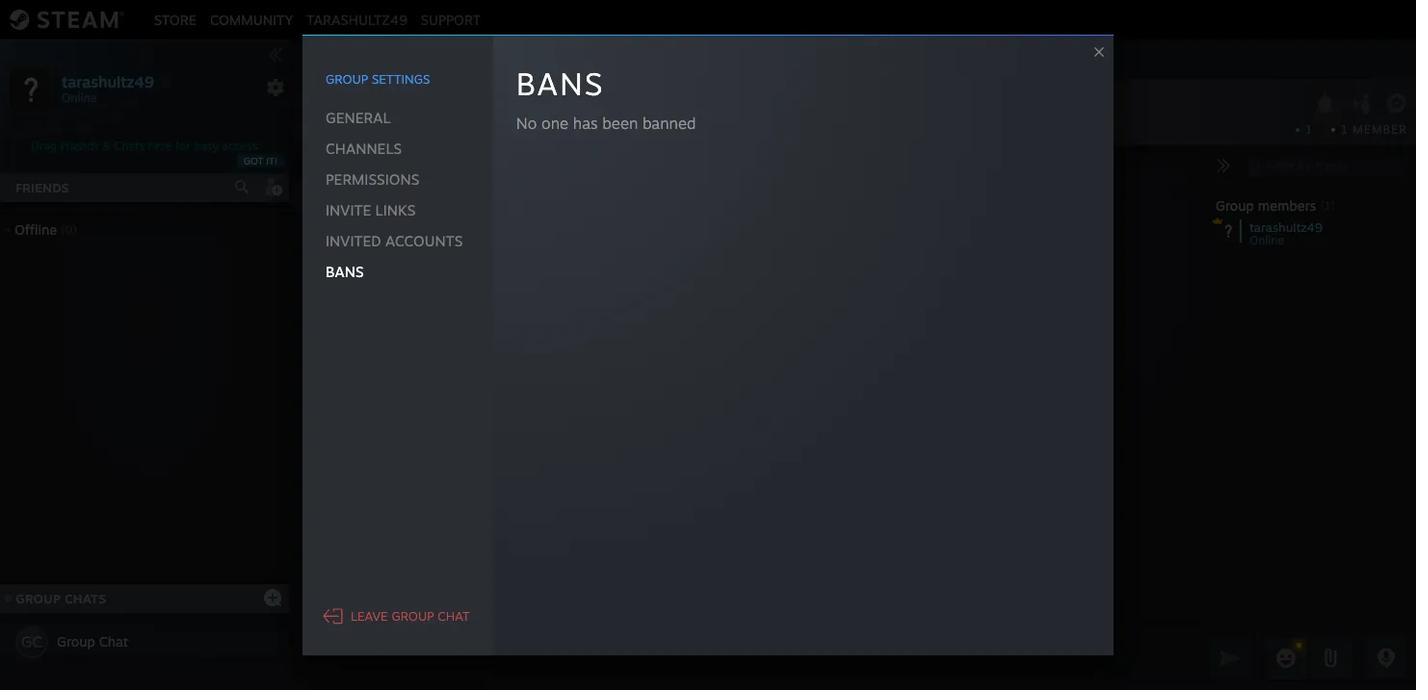 Task type: locate. For each thing, give the bounding box(es) containing it.
group settings
[[326, 71, 430, 87]]

offline
[[14, 222, 57, 238]]

tarashultz49 up gc group chat
[[307, 11, 408, 27]]

0 vertical spatial gc
[[312, 51, 330, 67]]

store link
[[147, 11, 203, 27]]

2 add from the top
[[306, 232, 332, 249]]

tarashultz49 link
[[300, 11, 414, 27]]

1 for 1
[[1306, 122, 1313, 137]]

channel
[[365, 155, 417, 172], [374, 232, 425, 249]]

tarashultz49
[[307, 11, 408, 27], [62, 72, 154, 91], [1250, 220, 1323, 235]]

drag
[[31, 139, 57, 153]]

group chat down group chats
[[57, 634, 128, 651]]

november
[[702, 170, 749, 182]]

1
[[1306, 122, 1313, 137], [1342, 122, 1349, 137]]

manage group chat settings image
[[1387, 93, 1411, 118]]

members
[[1258, 198, 1317, 214]]

tarashultz49 up the &
[[62, 72, 154, 91]]

friends down drag
[[15, 180, 69, 196]]

friday,
[[670, 170, 699, 182]]

2 1 from the left
[[1342, 122, 1349, 137]]

search my friends list image
[[233, 178, 251, 196]]

general
[[326, 109, 391, 127]]

0 horizontal spatial group chat
[[57, 634, 128, 651]]

channels
[[326, 140, 402, 158]]

0 vertical spatial add
[[306, 155, 332, 172]]

add left text
[[306, 155, 332, 172]]

2 horizontal spatial tarashultz49
[[1250, 220, 1323, 235]]

1 vertical spatial channel
[[374, 232, 425, 249]]

1 add from the top
[[306, 155, 332, 172]]

1 member
[[1342, 122, 1408, 137]]

gc group chat
[[312, 51, 411, 69]]

0 vertical spatial bans
[[516, 64, 605, 103]]

add
[[306, 155, 332, 172], [306, 232, 332, 249]]

0 vertical spatial group chat
[[360, 99, 474, 125]]

chats right "collapse chats list" image
[[64, 592, 106, 607]]

leave group chat
[[351, 609, 470, 624]]

one
[[542, 114, 569, 133]]

1 vertical spatial bans
[[326, 263, 364, 281]]

permissions
[[326, 170, 420, 189]]

1 1 from the left
[[1306, 122, 1313, 137]]

0 horizontal spatial chats
[[64, 592, 106, 607]]

1 left "member"
[[1342, 122, 1349, 137]]

chat right 'leave'
[[438, 609, 470, 624]]

text
[[335, 155, 362, 172]]

friends
[[60, 139, 99, 153], [15, 180, 69, 196]]

invite
[[326, 201, 371, 220]]

channel down links
[[374, 232, 425, 249]]

gc down tarashultz49 'link'
[[312, 51, 330, 67]]

add voice channel
[[306, 232, 425, 249]]

add left voice
[[306, 232, 332, 249]]

1 vertical spatial add
[[306, 232, 332, 249]]

channel right text
[[365, 155, 417, 172]]

bans
[[516, 64, 605, 103], [326, 263, 364, 281]]

add for add voice channel
[[306, 232, 332, 249]]

group
[[339, 53, 378, 69], [326, 71, 368, 87], [360, 99, 422, 125], [1216, 198, 1254, 214], [16, 592, 61, 607], [392, 609, 434, 624], [57, 634, 95, 651]]

group inside gc group chat
[[339, 53, 378, 69]]

2023
[[768, 170, 792, 182]]

0 vertical spatial tarashultz49
[[307, 11, 408, 27]]

None text field
[[493, 635, 1205, 683]]

voice
[[335, 232, 370, 249]]

tarashultz49 down members
[[1250, 220, 1323, 235]]

gc up channels
[[308, 96, 350, 135]]

1 horizontal spatial chats
[[114, 139, 145, 153]]

1 vertical spatial tarashultz49
[[62, 72, 154, 91]]

chat
[[381, 53, 411, 69], [427, 99, 474, 125], [438, 609, 470, 624], [99, 634, 128, 651]]

bans down invited
[[326, 263, 364, 281]]

1 vertical spatial chats
[[64, 592, 106, 607]]

gc
[[312, 51, 330, 67], [308, 96, 350, 135], [21, 633, 42, 652]]

online
[[1250, 233, 1285, 248]]

1 horizontal spatial 1
[[1342, 122, 1349, 137]]

chats
[[114, 139, 145, 153], [64, 592, 106, 607]]

group chat down settings at the left top of the page
[[360, 99, 474, 125]]

group chat
[[360, 99, 474, 125], [57, 634, 128, 651]]

links
[[375, 201, 416, 220]]

channel for add text channel
[[365, 155, 417, 172]]

Filter by Name text field
[[1243, 154, 1409, 179]]

easy
[[194, 139, 219, 153]]

0 horizontal spatial tarashultz49
[[62, 72, 154, 91]]

friends left the &
[[60, 139, 99, 153]]

1 vertical spatial group chat
[[57, 634, 128, 651]]

tarashultz49 online
[[1250, 220, 1323, 248]]

manage notification settings image
[[1314, 93, 1338, 115]]

0 vertical spatial channel
[[365, 155, 417, 172]]

gc down "collapse chats list" image
[[21, 633, 42, 652]]

1 up filter by name text box
[[1306, 122, 1313, 137]]

chats right the &
[[114, 139, 145, 153]]

access
[[222, 139, 258, 153]]

bans up one
[[516, 64, 605, 103]]

chat up settings at the left top of the page
[[381, 53, 411, 69]]

invited
[[326, 232, 381, 250]]

add for add text channel
[[306, 155, 332, 172]]

0 horizontal spatial 1
[[1306, 122, 1313, 137]]

channel for add voice channel
[[374, 232, 425, 249]]



Task type: vqa. For each thing, say whether or not it's contained in the screenshot.
Manage notification settings icon
yes



Task type: describe. For each thing, give the bounding box(es) containing it.
group members
[[1216, 198, 1317, 214]]

collapse member list image
[[1216, 158, 1232, 173]]

support
[[421, 11, 481, 27]]

2 vertical spatial gc
[[21, 633, 42, 652]]

invite a friend to this group chat image
[[1350, 92, 1375, 116]]

has
[[573, 114, 598, 133]]

0 horizontal spatial bans
[[326, 263, 364, 281]]

drag friends & chats here for easy access
[[31, 139, 258, 153]]

0 vertical spatial friends
[[60, 139, 99, 153]]

group chats
[[16, 592, 106, 607]]

settings
[[372, 71, 430, 87]]

been
[[603, 114, 638, 133]]

send special image
[[1319, 648, 1342, 671]]

chat down settings at the left top of the page
[[427, 99, 474, 125]]

gc inside gc group chat
[[312, 51, 330, 67]]

create a group chat image
[[263, 588, 282, 608]]

1 vertical spatial gc
[[308, 96, 350, 135]]

1 vertical spatial friends
[[15, 180, 69, 196]]

community
[[210, 11, 293, 27]]

leave
[[351, 609, 388, 624]]

0 vertical spatial chats
[[114, 139, 145, 153]]

manage friends list settings image
[[266, 78, 285, 97]]

member
[[1353, 122, 1408, 137]]

no
[[516, 114, 537, 133]]

&
[[102, 139, 111, 153]]

community link
[[203, 11, 300, 27]]

add a friend image
[[262, 176, 283, 198]]

1 horizontal spatial group chat
[[360, 99, 474, 125]]

1 horizontal spatial bans
[[516, 64, 605, 103]]

store
[[154, 11, 197, 27]]

accounts
[[385, 232, 463, 250]]

friday, november 17, 2023
[[670, 170, 792, 182]]

banned
[[643, 114, 696, 133]]

1 for 1 member
[[1342, 122, 1349, 137]]

here
[[148, 139, 172, 153]]

add text channel
[[306, 155, 417, 172]]

for
[[175, 139, 191, 153]]

home
[[332, 186, 370, 202]]

chat inside gc group chat
[[381, 53, 411, 69]]

invite links
[[326, 201, 416, 220]]

no one has been banned
[[516, 114, 696, 133]]

collapse chats list image
[[0, 595, 22, 603]]

2 vertical spatial tarashultz49
[[1250, 220, 1323, 235]]

chat down group chats
[[99, 634, 128, 651]]

1 horizontal spatial tarashultz49
[[307, 11, 408, 27]]

invited accounts
[[326, 232, 463, 250]]

submit image
[[1218, 646, 1243, 671]]

17,
[[752, 170, 765, 182]]

support link
[[414, 11, 488, 27]]



